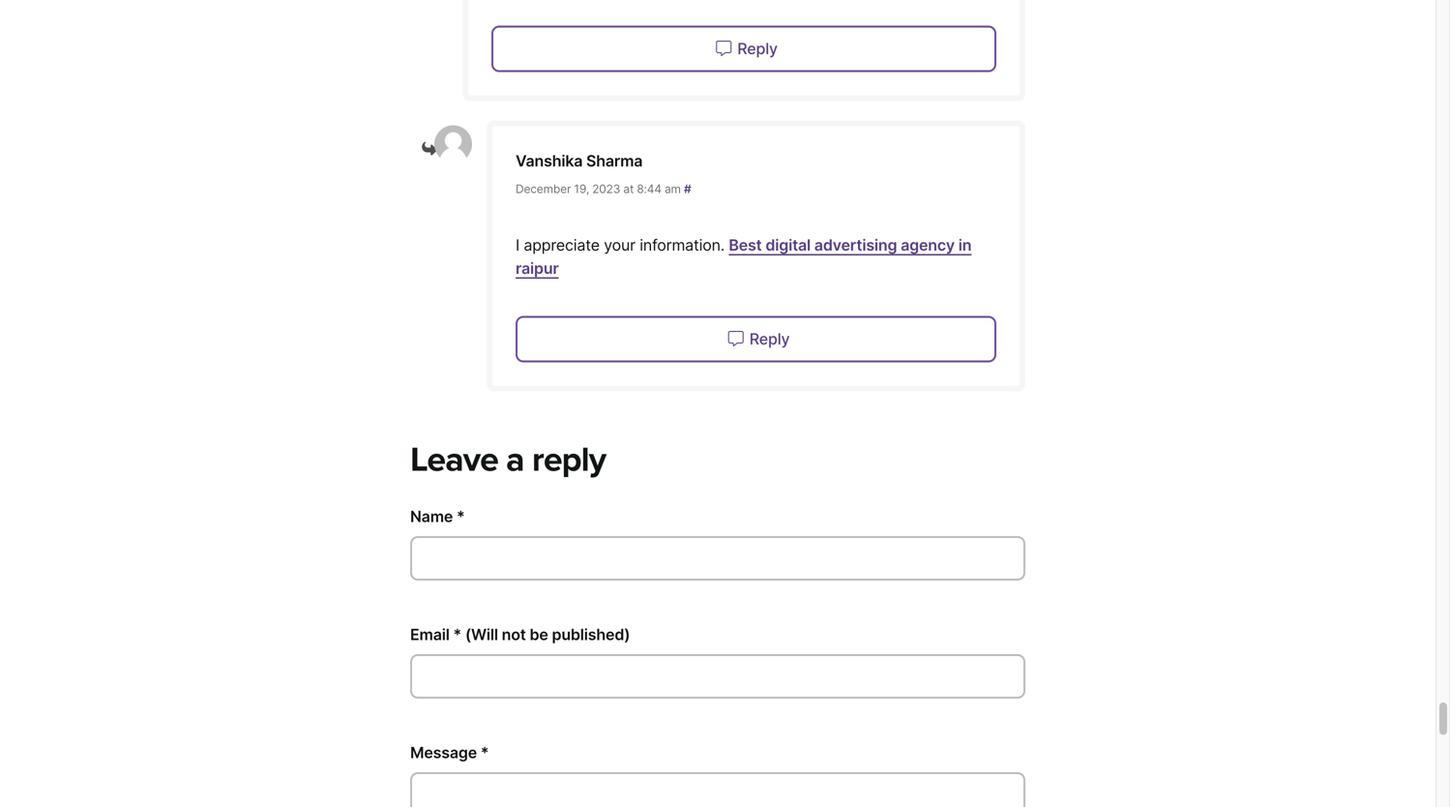Task type: vqa. For each thing, say whether or not it's contained in the screenshot.
2023
yes



Task type: describe. For each thing, give the bounding box(es) containing it.
be
[[530, 625, 548, 644]]

best digital advertising agency in raipur
[[516, 235, 972, 278]]

* for email
[[453, 625, 462, 644]]

* for name
[[457, 507, 465, 526]]

message *
[[410, 743, 489, 762]]

information.
[[640, 235, 725, 254]]

digital
[[766, 235, 811, 254]]

agency
[[901, 235, 955, 254]]

advertising
[[815, 235, 897, 254]]

appreciate
[[524, 235, 600, 254]]

your
[[604, 235, 636, 254]]

vanshika sharma
[[516, 151, 643, 170]]

message
[[410, 743, 477, 762]]

name
[[410, 507, 453, 526]]

raipur
[[516, 259, 559, 278]]

i
[[516, 235, 520, 254]]

sharma
[[586, 151, 643, 170]]

best digital advertising agency in raipur link
[[516, 235, 972, 278]]

email
[[410, 625, 450, 644]]

name *
[[410, 507, 465, 526]]

(will
[[465, 625, 498, 644]]



Task type: locate. For each thing, give the bounding box(es) containing it.
am
[[665, 182, 681, 196]]

1 vertical spatial reply link
[[516, 316, 997, 362]]

#
[[684, 182, 691, 196]]

reply link
[[492, 25, 997, 72], [516, 316, 997, 362]]

i appreciate your information.
[[516, 235, 729, 254]]

vanshika
[[516, 151, 583, 170]]

* right message
[[481, 743, 489, 762]]

2023
[[592, 182, 620, 196]]

at
[[624, 182, 634, 196]]

0 vertical spatial reply
[[738, 39, 778, 58]]

a
[[506, 439, 524, 480]]

published)
[[552, 625, 630, 644]]

* for message
[[481, 743, 489, 762]]

19,
[[574, 182, 589, 196]]

1 vertical spatial reply
[[750, 329, 790, 348]]

1 vertical spatial *
[[453, 625, 462, 644]]

# link
[[684, 182, 691, 196]]

* right name
[[457, 507, 465, 526]]

reply
[[532, 439, 606, 480]]

0 vertical spatial *
[[457, 507, 465, 526]]

december 19, 2023    at     8:44 am #
[[516, 182, 691, 196]]

best
[[729, 235, 762, 254]]

in
[[959, 235, 972, 254]]

leave
[[410, 439, 498, 480]]

0 vertical spatial reply link
[[492, 25, 997, 72]]

Name * text field
[[410, 536, 1026, 581]]

*
[[457, 507, 465, 526], [453, 625, 462, 644], [481, 743, 489, 762]]

reply
[[738, 39, 778, 58], [750, 329, 790, 348]]

reply for the top "reply" link
[[738, 39, 778, 58]]

2 vertical spatial *
[[481, 743, 489, 762]]

reply for bottommost "reply" link
[[750, 329, 790, 348]]

* left (will on the bottom of page
[[453, 625, 462, 644]]

Email * (Will not be published) text field
[[410, 654, 1026, 699]]

leave a reply
[[410, 439, 606, 480]]

8:44
[[637, 182, 662, 196]]

december
[[516, 182, 571, 196]]

not
[[502, 625, 526, 644]]

email * (will not be published)
[[410, 625, 630, 644]]



